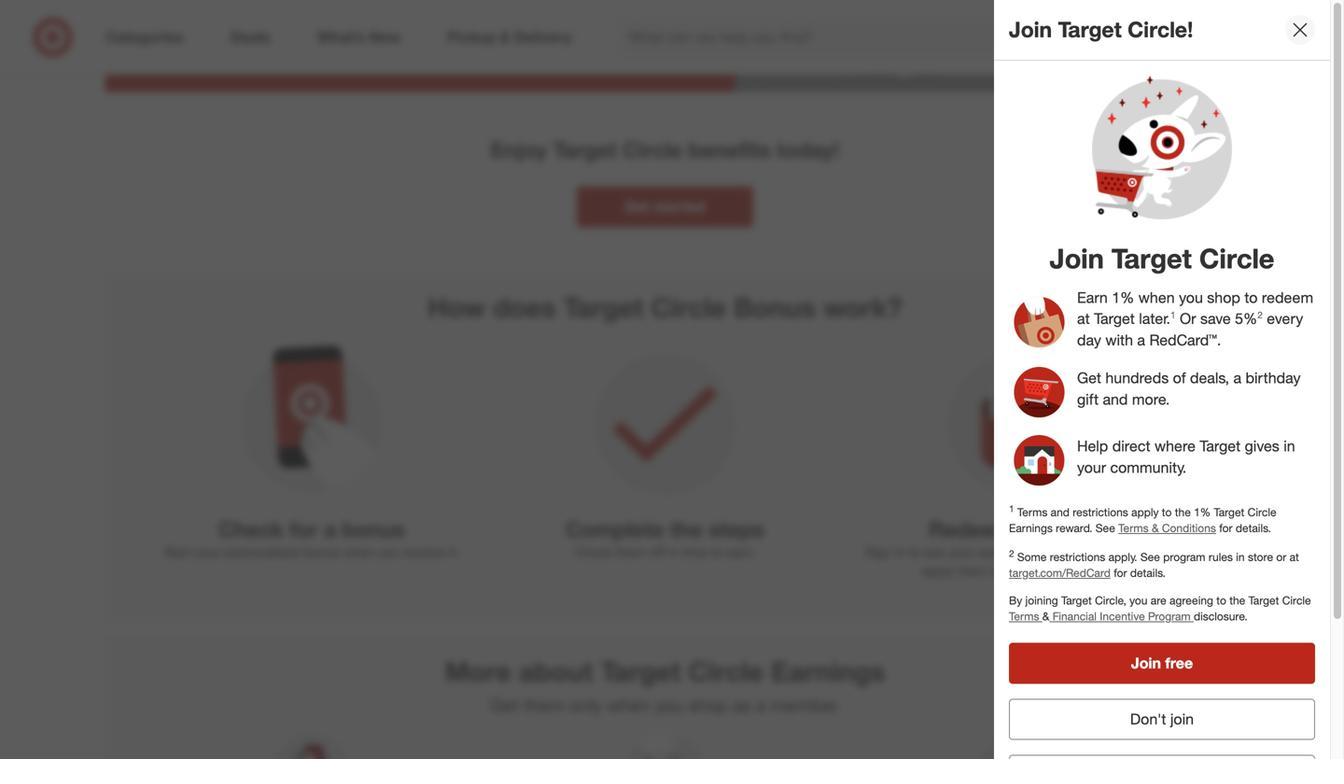 Task type: locate. For each thing, give the bounding box(es) containing it.
in inside complete the steps check them off in time to earn.
[[669, 544, 679, 561]]

where
[[1155, 437, 1196, 455]]

as
[[733, 695, 752, 716]]

restrictions up reward.
[[1073, 505, 1129, 519]]

1 inside '1 or save 5% 2'
[[1171, 309, 1176, 321]]

0 horizontal spatial get
[[490, 695, 519, 716]]

them inside complete the steps check them off in time to earn.
[[617, 544, 646, 561]]

join
[[1009, 16, 1053, 43], [1050, 242, 1105, 275], [1132, 654, 1162, 672]]

redeem earnings sign in to see your available target circle earnings & apply them on a future purchase.
[[866, 516, 1172, 579]]

enjoy
[[491, 137, 547, 163]]

0 vertical spatial them
[[617, 544, 646, 561]]

to up terms & conditions link
[[1162, 505, 1172, 519]]

target up later.
[[1112, 242, 1192, 275]]

join left free
[[1132, 654, 1162, 672]]

1 vertical spatial 1
[[1009, 503, 1015, 514]]

1 vertical spatial and
[[1051, 505, 1070, 519]]

0 horizontal spatial 2
[[1009, 548, 1015, 559]]

day
[[1078, 331, 1102, 349]]

0 horizontal spatial for
[[290, 516, 318, 543]]

you
[[1180, 288, 1204, 307], [379, 544, 400, 561], [1130, 593, 1148, 607], [655, 695, 684, 716]]

them down about
[[524, 695, 565, 716]]

apply down "see"
[[922, 563, 954, 579]]

check
[[218, 516, 284, 543], [575, 544, 613, 561]]

available
[[978, 544, 1029, 561]]

1 vertical spatial apply
[[922, 563, 954, 579]]

a inside more about target circle earnings get them only when you shop as a member.
[[757, 695, 766, 716]]

1 vertical spatial earnings
[[1109, 544, 1160, 561]]

1 horizontal spatial earnings
[[1009, 521, 1053, 535]]

bonus
[[734, 291, 816, 324]]

earnings for terms
[[1009, 521, 1053, 535]]

0 horizontal spatial details.
[[1131, 566, 1166, 580]]

2 vertical spatial terms
[[1009, 609, 1043, 623]]

bonus
[[342, 516, 405, 543], [303, 544, 340, 561]]

started
[[654, 197, 706, 216]]

your right start
[[196, 544, 221, 561]]

apply inside redeem earnings sign in to see your available target circle earnings & apply them on a future purchase.
[[922, 563, 954, 579]]

1 horizontal spatial them
[[617, 544, 646, 561]]

a inside the check for a bonus start your personalized bonus when you receive it.
[[324, 516, 336, 543]]

target inside earn 1% when you shop to redeem at target later.
[[1095, 310, 1135, 328]]

0 horizontal spatial apply
[[922, 563, 954, 579]]

0 vertical spatial &
[[1152, 521, 1159, 535]]

get inside more about target circle earnings get them only when you shop as a member.
[[490, 695, 519, 716]]

2 vertical spatial earnings
[[771, 655, 886, 688]]

2 vertical spatial when
[[607, 695, 650, 716]]

0 vertical spatial at
[[1078, 310, 1090, 328]]

1 left or
[[1171, 309, 1176, 321]]

earnings
[[1020, 516, 1109, 543]]

rules
[[1209, 550, 1234, 564]]

circle!
[[1128, 16, 1194, 43]]

apply
[[1132, 505, 1159, 519], [922, 563, 954, 579]]

to left "see"
[[909, 544, 921, 561]]

your down the redeem
[[949, 544, 975, 561]]

restrictions
[[1073, 505, 1129, 519], [1050, 550, 1106, 564]]

join for join free
[[1132, 654, 1162, 672]]

0 vertical spatial join
[[1009, 16, 1053, 43]]

on
[[992, 563, 1006, 579]]

see
[[925, 544, 946, 561]]

2 vertical spatial them
[[524, 695, 565, 716]]

circle up purchase.
[[1072, 544, 1106, 561]]

1 horizontal spatial your
[[949, 544, 975, 561]]

join target circle!
[[1009, 16, 1194, 43]]

& inside join target circle "dialog"
[[1152, 521, 1159, 535]]

0 horizontal spatial 1%
[[1112, 288, 1135, 307]]

0 vertical spatial shop
[[1208, 288, 1241, 307]]

0 vertical spatial get
[[625, 197, 650, 216]]

2 inside '1 or save 5% 2'
[[1258, 309, 1263, 321]]

0 vertical spatial 1%
[[1112, 288, 1135, 307]]

0 horizontal spatial &
[[1152, 521, 1159, 535]]

joining
[[1026, 593, 1059, 607]]

today!
[[777, 137, 840, 163]]

1 horizontal spatial bonus
[[342, 516, 405, 543]]

for
[[290, 516, 318, 543], [1220, 521, 1233, 535], [1114, 566, 1128, 580]]

at inside the 2 some restrictions apply. see program rules in store or at target.com/redcard for details.
[[1290, 550, 1300, 564]]

earnings down the "1 terms and restrictions apply to the 1% target circle earnings reward. see"
[[1109, 544, 1160, 561]]

to right the "agreeing"
[[1217, 593, 1227, 607]]

earnings for earnings
[[1109, 544, 1160, 561]]

0 vertical spatial restrictions
[[1073, 505, 1129, 519]]

target
[[1059, 16, 1122, 43], [553, 137, 617, 163], [1112, 242, 1192, 275], [564, 291, 644, 324], [1095, 310, 1135, 328], [1200, 437, 1241, 455], [1214, 505, 1245, 519], [1032, 544, 1068, 561], [1062, 593, 1092, 607], [1249, 593, 1280, 607], [601, 655, 681, 688]]

1 vertical spatial 1%
[[1194, 505, 1211, 519]]

in inside the 2 some restrictions apply. see program rules in store or at target.com/redcard for details.
[[1237, 550, 1245, 564]]

1 vertical spatial at
[[1290, 550, 1300, 564]]

gives
[[1245, 437, 1280, 455]]

gift
[[1078, 390, 1099, 408]]

in inside redeem earnings sign in to see your available target circle earnings & apply them on a future purchase.
[[896, 544, 906, 561]]

you left as
[[655, 695, 684, 716]]

you up or
[[1180, 288, 1204, 307]]

help
[[1078, 437, 1109, 455]]

time
[[682, 544, 708, 561]]

0 horizontal spatial when
[[343, 544, 375, 561]]

earnings inside more about target circle earnings get them only when you shop as a member.
[[771, 655, 886, 688]]

when right the only
[[607, 695, 650, 716]]

when
[[1139, 288, 1175, 307], [343, 544, 375, 561], [607, 695, 650, 716]]

1 horizontal spatial the
[[1175, 505, 1191, 519]]

target up future
[[1032, 544, 1068, 561]]

or
[[1277, 550, 1287, 564]]

see inside the "1 terms and restrictions apply to the 1% target circle earnings reward. see"
[[1096, 521, 1116, 535]]

2 horizontal spatial them
[[958, 563, 988, 579]]

earnings
[[1009, 521, 1053, 535], [1109, 544, 1160, 561], [771, 655, 886, 688]]

join up earn
[[1050, 242, 1105, 275]]

1 horizontal spatial apply
[[1132, 505, 1159, 519]]

only
[[570, 695, 602, 716]]

1 horizontal spatial 1
[[1171, 309, 1176, 321]]

0 vertical spatial and
[[1103, 390, 1128, 408]]

0 vertical spatial when
[[1139, 288, 1175, 307]]

at
[[1078, 310, 1090, 328], [1290, 550, 1300, 564]]

shop left as
[[689, 695, 728, 716]]

earn
[[1078, 288, 1108, 307]]

bonus up receive
[[342, 516, 405, 543]]

redcard™.
[[1150, 331, 1222, 349]]

join target circle dialog
[[995, 0, 1345, 759]]

to inside the "1 terms and restrictions apply to the 1% target circle earnings reward. see"
[[1162, 505, 1172, 519]]

2 left every
[[1258, 309, 1263, 321]]

the
[[1175, 505, 1191, 519], [670, 516, 703, 543], [1230, 593, 1246, 607]]

the up conditions
[[1175, 505, 1191, 519]]

2 horizontal spatial your
[[1078, 458, 1107, 477]]

terms for terms & conditions for details.
[[1119, 521, 1149, 535]]

to right time
[[711, 544, 723, 561]]

1 vertical spatial shop
[[689, 695, 728, 716]]

see right apply.
[[1141, 550, 1161, 564]]

at right or
[[1290, 550, 1300, 564]]

them left on
[[958, 563, 988, 579]]

0 horizontal spatial your
[[196, 544, 221, 561]]

the inside complete the steps check them off in time to earn.
[[670, 516, 703, 543]]

join left search
[[1009, 16, 1053, 43]]

details. up are
[[1131, 566, 1166, 580]]

1 horizontal spatial at
[[1290, 550, 1300, 564]]

your inside redeem earnings sign in to see your available target circle earnings & apply them on a future purchase.
[[949, 544, 975, 561]]

2 horizontal spatial when
[[1139, 288, 1175, 307]]

earnings up "member." at the bottom
[[771, 655, 886, 688]]

sign
[[866, 544, 892, 561]]

to up 5%
[[1245, 288, 1258, 307]]

don't join button
[[1009, 699, 1316, 740]]

every day with a redcard™.
[[1078, 310, 1304, 349]]

1 horizontal spatial &
[[1164, 544, 1172, 561]]

1 vertical spatial them
[[958, 563, 988, 579]]

target up the financial
[[1062, 593, 1092, 607]]

terms up some
[[1018, 505, 1048, 519]]

1 up redeem earnings sign in to see your available target circle earnings & apply them on a future purchase.
[[1009, 503, 1015, 514]]

them inside redeem earnings sign in to see your available target circle earnings & apply them on a future purchase.
[[958, 563, 988, 579]]

start
[[164, 544, 192, 561]]

1 inside the "1 terms and restrictions apply to the 1% target circle earnings reward. see"
[[1009, 503, 1015, 514]]

of
[[1174, 369, 1186, 387]]

at up day
[[1078, 310, 1090, 328]]

hundreds
[[1106, 369, 1169, 387]]

0 vertical spatial see
[[1096, 521, 1116, 535]]

0 vertical spatial check
[[218, 516, 284, 543]]

1 vertical spatial &
[[1164, 544, 1172, 561]]

redeem
[[1262, 288, 1314, 307]]

target up with
[[1095, 310, 1135, 328]]

later.
[[1140, 310, 1171, 328]]

0 horizontal spatial shop
[[689, 695, 728, 716]]

circle left bonus
[[651, 291, 727, 324]]

terms & conditions for details.
[[1119, 521, 1272, 535]]

get started link
[[577, 186, 754, 227]]

circle up store
[[1248, 505, 1277, 519]]

0 horizontal spatial them
[[524, 695, 565, 716]]

see right reward.
[[1096, 521, 1116, 535]]

your inside the help direct where target gives in your community.
[[1078, 458, 1107, 477]]

1 vertical spatial when
[[343, 544, 375, 561]]

circle up as
[[689, 655, 764, 688]]

get down more
[[490, 695, 519, 716]]

how does target circle bonus work?
[[428, 291, 903, 324]]

check up personalized
[[218, 516, 284, 543]]

1 horizontal spatial and
[[1103, 390, 1128, 408]]

and right gift
[[1103, 390, 1128, 408]]

1 horizontal spatial shop
[[1208, 288, 1241, 307]]

target inside more about target circle earnings get them only when you shop as a member.
[[601, 655, 681, 688]]

target right enjoy
[[553, 137, 617, 163]]

2 horizontal spatial get
[[1078, 369, 1102, 387]]

1 horizontal spatial 2
[[1258, 309, 1263, 321]]

7 link
[[1259, 17, 1300, 58]]

0 vertical spatial 1
[[1171, 309, 1176, 321]]

earnings inside the "1 terms and restrictions apply to the 1% target circle earnings reward. see"
[[1009, 521, 1053, 535]]

circle down or
[[1283, 593, 1312, 607]]

1 vertical spatial check
[[575, 544, 613, 561]]

the inside the "1 terms and restrictions apply to the 1% target circle earnings reward. see"
[[1175, 505, 1191, 519]]

when inside earn 1% when you shop to redeem at target later.
[[1139, 288, 1175, 307]]

1 vertical spatial details.
[[1131, 566, 1166, 580]]

get up gift
[[1078, 369, 1102, 387]]

terms
[[1018, 505, 1048, 519], [1119, 521, 1149, 535], [1009, 609, 1043, 623]]

bonus right personalized
[[303, 544, 340, 561]]

1 vertical spatial see
[[1141, 550, 1161, 564]]

you left receive
[[379, 544, 400, 561]]

1
[[1171, 309, 1176, 321], [1009, 503, 1015, 514]]

& down terms & conditions link
[[1164, 544, 1172, 561]]

details.
[[1236, 521, 1272, 535], [1131, 566, 1166, 580]]

apply.
[[1109, 550, 1138, 564]]

1% right earn
[[1112, 288, 1135, 307]]

1 horizontal spatial get
[[625, 197, 650, 216]]

them inside more about target circle earnings get them only when you shop as a member.
[[524, 695, 565, 716]]

circle
[[623, 137, 683, 163], [1200, 242, 1275, 275], [651, 291, 727, 324], [1248, 505, 1277, 519], [1072, 544, 1106, 561], [1283, 593, 1312, 607], [689, 655, 764, 688]]

member.
[[771, 695, 840, 716]]

1 horizontal spatial for
[[1114, 566, 1128, 580]]

does
[[493, 291, 556, 324]]

apply up terms & conditions link
[[1132, 505, 1159, 519]]

when for more about target circle earnings
[[607, 695, 650, 716]]

them left off
[[617, 544, 646, 561]]

conditions
[[1162, 521, 1217, 535]]

see
[[1096, 521, 1116, 535], [1141, 550, 1161, 564]]

when inside more about target circle earnings get them only when you shop as a member.
[[607, 695, 650, 716]]

for down apply.
[[1114, 566, 1128, 580]]

1 vertical spatial terms
[[1119, 521, 1149, 535]]

0 horizontal spatial at
[[1078, 310, 1090, 328]]

shop up '1 or save 5% 2'
[[1208, 288, 1241, 307]]

target up terms & conditions for details.
[[1214, 505, 1245, 519]]

purchase.
[[1058, 563, 1115, 579]]

2 vertical spatial join
[[1132, 654, 1162, 672]]

restrictions up target.com/redcard "link"
[[1050, 550, 1106, 564]]

0 vertical spatial terms
[[1018, 505, 1048, 519]]

1 vertical spatial bonus
[[303, 544, 340, 561]]

0 horizontal spatial check
[[218, 516, 284, 543]]

earnings inside redeem earnings sign in to see your available target circle earnings & apply them on a future purchase.
[[1109, 544, 1160, 561]]

1% inside the "1 terms and restrictions apply to the 1% target circle earnings reward. see"
[[1194, 505, 1211, 519]]

earnings up some
[[1009, 521, 1053, 535]]

0 vertical spatial earnings
[[1009, 521, 1053, 535]]

to
[[1245, 288, 1258, 307], [1162, 505, 1172, 519], [711, 544, 723, 561], [909, 544, 921, 561], [1217, 593, 1227, 607]]

0 horizontal spatial earnings
[[771, 655, 886, 688]]

2 vertical spatial get
[[490, 695, 519, 716]]

0 horizontal spatial and
[[1051, 505, 1070, 519]]

circle up 5%
[[1200, 242, 1275, 275]]

1% inside earn 1% when you shop to redeem at target later.
[[1112, 288, 1135, 307]]

2 horizontal spatial earnings
[[1109, 544, 1160, 561]]

check down complete
[[575, 544, 613, 561]]

join target circle
[[1050, 242, 1275, 275]]

1 horizontal spatial 1%
[[1194, 505, 1211, 519]]

join inside button
[[1132, 654, 1162, 672]]

&
[[1152, 521, 1159, 535], [1164, 544, 1172, 561]]

don't join
[[1131, 710, 1194, 729]]

a
[[1138, 331, 1146, 349], [1234, 369, 1242, 387], [324, 516, 336, 543], [1010, 563, 1017, 579], [757, 695, 766, 716]]

1 vertical spatial get
[[1078, 369, 1102, 387]]

1 vertical spatial 2
[[1009, 548, 1015, 559]]

shop inside more about target circle earnings get them only when you shop as a member.
[[689, 695, 728, 716]]

get
[[625, 197, 650, 216], [1078, 369, 1102, 387], [490, 695, 519, 716]]

store
[[1248, 550, 1274, 564]]

get inside get hundreds of deals, a birthday gift and more.
[[1078, 369, 1102, 387]]

1 vertical spatial join
[[1050, 242, 1105, 275]]

0 horizontal spatial 1
[[1009, 503, 1015, 514]]

target inside redeem earnings sign in to see your available target circle earnings & apply them on a future purchase.
[[1032, 544, 1068, 561]]

are
[[1151, 593, 1167, 607]]

0 horizontal spatial the
[[670, 516, 703, 543]]

when left receive
[[343, 544, 375, 561]]

your
[[1078, 458, 1107, 477], [196, 544, 221, 561], [949, 544, 975, 561]]

incentive
[[1100, 609, 1145, 623]]

in right sign
[[896, 544, 906, 561]]

for up personalized
[[290, 516, 318, 543]]

1 horizontal spatial when
[[607, 695, 650, 716]]

& left conditions
[[1152, 521, 1159, 535]]

0 vertical spatial apply
[[1132, 505, 1159, 519]]

in right rules
[[1237, 550, 1245, 564]]

1 vertical spatial restrictions
[[1050, 550, 1106, 564]]

0 horizontal spatial see
[[1096, 521, 1116, 535]]

the up time
[[670, 516, 703, 543]]

to inside complete the steps check them off in time to earn.
[[711, 544, 723, 561]]

5%
[[1236, 310, 1258, 328]]

the right the "agreeing"
[[1230, 593, 1246, 607]]

get left started
[[625, 197, 650, 216]]

2
[[1258, 309, 1263, 321], [1009, 548, 1015, 559]]

0 vertical spatial details.
[[1236, 521, 1272, 535]]

in right gives
[[1284, 437, 1296, 455]]

when up later.
[[1139, 288, 1175, 307]]

in right off
[[669, 544, 679, 561]]

community.
[[1111, 458, 1187, 477]]

for up rules
[[1220, 521, 1233, 535]]

save
[[1201, 310, 1231, 328]]

target left gives
[[1200, 437, 1241, 455]]

1 horizontal spatial see
[[1141, 550, 1161, 564]]

2 left some
[[1009, 548, 1015, 559]]

0 vertical spatial bonus
[[342, 516, 405, 543]]

terms down by
[[1009, 609, 1043, 623]]

and inside the "1 terms and restrictions apply to the 1% target circle earnings reward. see"
[[1051, 505, 1070, 519]]

get for get started
[[625, 197, 650, 216]]

target.com/redcard
[[1009, 566, 1111, 580]]

1 for or
[[1171, 309, 1176, 321]]

restrictions inside the 2 some restrictions apply. see program rules in store or at target.com/redcard for details.
[[1050, 550, 1106, 564]]

and up reward.
[[1051, 505, 1070, 519]]

when inside the check for a bonus start your personalized bonus when you receive it.
[[343, 544, 375, 561]]

to inside redeem earnings sign in to see your available target circle earnings & apply them on a future purchase.
[[909, 544, 921, 561]]

1 horizontal spatial check
[[575, 544, 613, 561]]

1% up terms & conditions for details.
[[1194, 505, 1211, 519]]

0 vertical spatial 2
[[1258, 309, 1263, 321]]

terms up apply.
[[1119, 521, 1149, 535]]

your down help
[[1078, 458, 1107, 477]]

target up the only
[[601, 655, 681, 688]]

your inside the check for a bonus start your personalized bonus when you receive it.
[[196, 544, 221, 561]]

details. up store
[[1236, 521, 1272, 535]]



Task type: vqa. For each thing, say whether or not it's contained in the screenshot.
them
yes



Task type: describe. For each thing, give the bounding box(es) containing it.
7
[[1287, 19, 1293, 31]]

by joining target circle, you are agreeing to the target circle
[[1009, 593, 1312, 607]]

financial
[[1053, 609, 1097, 623]]

circle inside redeem earnings sign in to see your available target circle earnings & apply them on a future purchase.
[[1072, 544, 1106, 561]]

terms & conditions link
[[1119, 521, 1217, 535]]

more
[[445, 655, 511, 688]]

target inside the "1 terms and restrictions apply to the 1% target circle earnings reward. see"
[[1214, 505, 1245, 519]]

circle up get started
[[623, 137, 683, 163]]

to inside earn 1% when you shop to redeem at target later.
[[1245, 288, 1258, 307]]

1 terms and restrictions apply to the 1% target circle earnings reward. see
[[1009, 503, 1277, 535]]

you inside the check for a bonus start your personalized bonus when you receive it.
[[379, 544, 400, 561]]

your for help
[[1078, 458, 1107, 477]]

some
[[1018, 550, 1047, 564]]

for inside the check for a bonus start your personalized bonus when you receive it.
[[290, 516, 318, 543]]

check inside the check for a bonus start your personalized bonus when you receive it.
[[218, 516, 284, 543]]

target inside the help direct where target gives in your community.
[[1200, 437, 1241, 455]]

earn.
[[727, 544, 756, 561]]

every
[[1267, 310, 1304, 328]]

direct
[[1113, 437, 1151, 455]]

apply inside the "1 terms and restrictions apply to the 1% target circle earnings reward. see"
[[1132, 505, 1159, 519]]

target down store
[[1249, 593, 1280, 607]]

target right the does
[[564, 291, 644, 324]]

join
[[1171, 710, 1194, 729]]

see inside the 2 some restrictions apply. see program rules in store or at target.com/redcard for details.
[[1141, 550, 1161, 564]]

circle inside more about target circle earnings get them only when you shop as a member.
[[689, 655, 764, 688]]

personalized
[[225, 544, 300, 561]]

financial incentive program link
[[1050, 609, 1194, 623]]

search
[[1069, 30, 1114, 48]]

terms for terms
[[1009, 609, 1043, 623]]

reward.
[[1056, 521, 1093, 535]]

join free button
[[1009, 643, 1316, 684]]

you inside earn 1% when you shop to redeem at target later.
[[1180, 288, 1204, 307]]

terms link
[[1009, 609, 1043, 623]]

future
[[1021, 563, 1055, 579]]

get for get hundreds of deals, a birthday gift and more.
[[1078, 369, 1102, 387]]

when for check for a bonus
[[343, 544, 375, 561]]

redeem
[[929, 516, 1014, 543]]

2 link
[[1258, 309, 1263, 328]]

work?
[[824, 291, 903, 324]]

a inside get hundreds of deals, a birthday gift and more.
[[1234, 369, 1242, 387]]

1 for terms
[[1009, 503, 1015, 514]]

terms inside the "1 terms and restrictions apply to the 1% target circle earnings reward. see"
[[1018, 505, 1048, 519]]

in inside the help direct where target gives in your community.
[[1284, 437, 1296, 455]]

you left are
[[1130, 593, 1148, 607]]

complete the steps check them off in time to earn.
[[566, 516, 765, 561]]

financial incentive program
[[1053, 609, 1191, 623]]

program
[[1149, 609, 1191, 623]]

search button
[[1069, 17, 1114, 62]]

get hundreds of deals, a birthday gift and more.
[[1078, 369, 1301, 408]]

program
[[1164, 550, 1206, 564]]

enjoy target circle benefits today!
[[491, 137, 840, 163]]

target left circle!
[[1059, 16, 1122, 43]]

free
[[1166, 654, 1194, 672]]

with
[[1106, 331, 1134, 349]]

restrictions inside the "1 terms and restrictions apply to the 1% target circle earnings reward. see"
[[1073, 505, 1129, 519]]

circle,
[[1096, 593, 1127, 607]]

earn 1% when you shop to redeem at target later.
[[1078, 288, 1314, 328]]

check inside complete the steps check them off in time to earn.
[[575, 544, 613, 561]]

steps
[[709, 516, 765, 543]]

shop inside earn 1% when you shop to redeem at target later.
[[1208, 288, 1241, 307]]

at inside earn 1% when you shop to redeem at target later.
[[1078, 310, 1090, 328]]

1 link
[[1171, 309, 1176, 328]]

it.
[[449, 544, 460, 561]]

you inside more about target circle earnings get them only when you shop as a member.
[[655, 695, 684, 716]]

0 horizontal spatial bonus
[[303, 544, 340, 561]]

get started
[[625, 197, 706, 216]]

or
[[1180, 310, 1197, 328]]

about
[[519, 655, 593, 688]]

help direct where target gives in your community.
[[1078, 437, 1296, 477]]

for inside the 2 some restrictions apply. see program rules in store or at target.com/redcard for details.
[[1114, 566, 1128, 580]]

more about target circle earnings get them only when you shop as a member.
[[445, 655, 886, 716]]

1 horizontal spatial details.
[[1236, 521, 1272, 535]]

birthday
[[1246, 369, 1301, 387]]

and inside get hundreds of deals, a birthday gift and more.
[[1103, 390, 1128, 408]]

join for join target circle
[[1050, 242, 1105, 275]]

circle inside the "1 terms and restrictions apply to the 1% target circle earnings reward. see"
[[1248, 505, 1277, 519]]

target.com/redcard link
[[1009, 566, 1111, 580]]

off
[[650, 544, 665, 561]]

join for join target circle!
[[1009, 16, 1053, 43]]

more.
[[1133, 390, 1170, 408]]

don't
[[1131, 710, 1167, 729]]

details. inside the 2 some restrictions apply. see program rules in store or at target.com/redcard for details.
[[1131, 566, 1166, 580]]

receive
[[403, 544, 446, 561]]

2 inside the 2 some restrictions apply. see program rules in store or at target.com/redcard for details.
[[1009, 548, 1015, 559]]

2 horizontal spatial for
[[1220, 521, 1233, 535]]

2 some restrictions apply. see program rules in store or at target.com/redcard for details.
[[1009, 548, 1300, 580]]

by
[[1009, 593, 1023, 607]]

check for a bonus start your personalized bonus when you receive it.
[[164, 516, 460, 561]]

a inside redeem earnings sign in to see your available target circle earnings & apply them on a future purchase.
[[1010, 563, 1017, 579]]

how
[[428, 291, 486, 324]]

2 horizontal spatial the
[[1230, 593, 1246, 607]]

complete
[[566, 516, 664, 543]]

& inside redeem earnings sign in to see your available target circle earnings & apply them on a future purchase.
[[1164, 544, 1172, 561]]

1 or save 5% 2
[[1171, 309, 1263, 328]]

What can we help you find? suggestions appear below search field
[[618, 17, 1082, 58]]

agreeing
[[1170, 593, 1214, 607]]

a inside every day with a redcard™.
[[1138, 331, 1146, 349]]

your for redeem
[[949, 544, 975, 561]]



